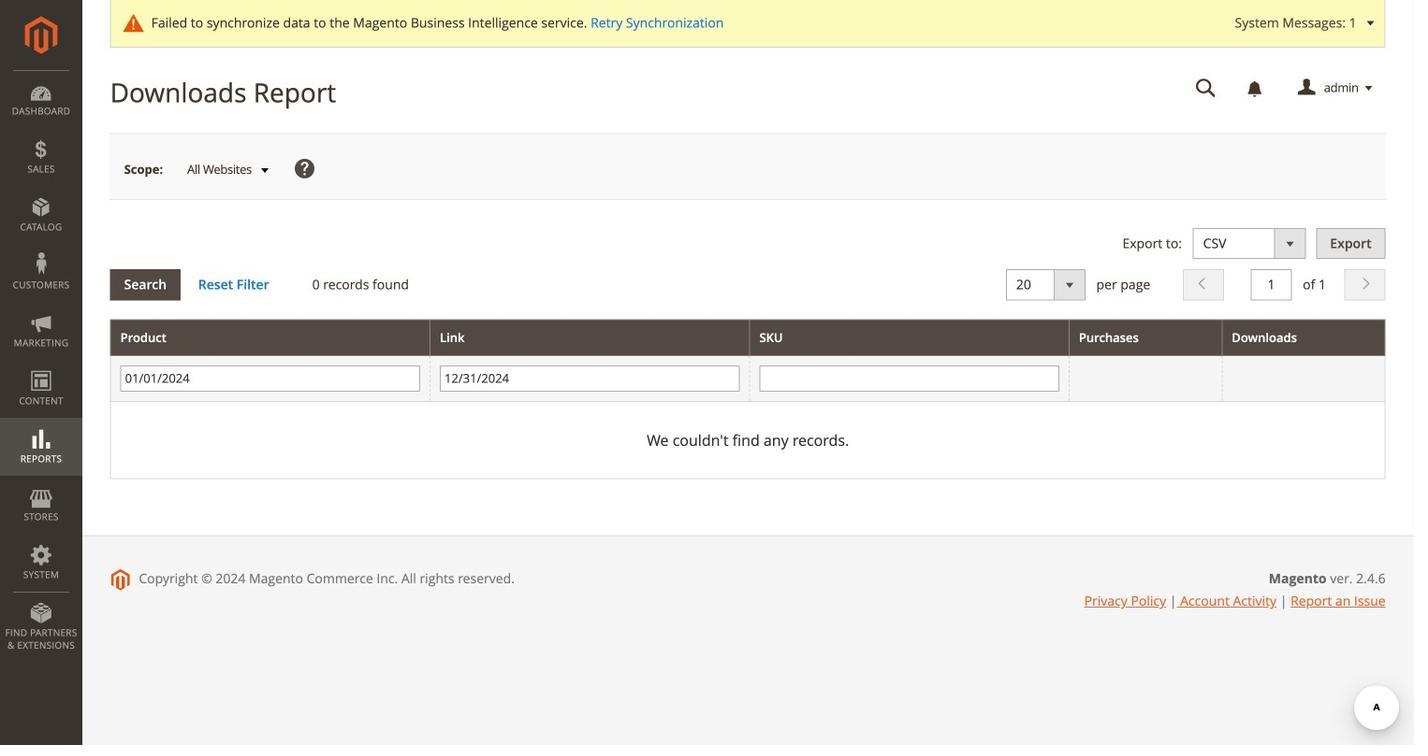 Task type: locate. For each thing, give the bounding box(es) containing it.
None text field
[[1251, 270, 1292, 301], [440, 366, 740, 392], [1251, 270, 1292, 301], [440, 366, 740, 392]]

magento admin panel image
[[25, 16, 58, 54]]

menu bar
[[0, 70, 82, 662]]

None text field
[[1183, 72, 1230, 105], [120, 366, 420, 392], [759, 366, 1059, 392], [1183, 72, 1230, 105], [120, 366, 420, 392], [759, 366, 1059, 392]]



